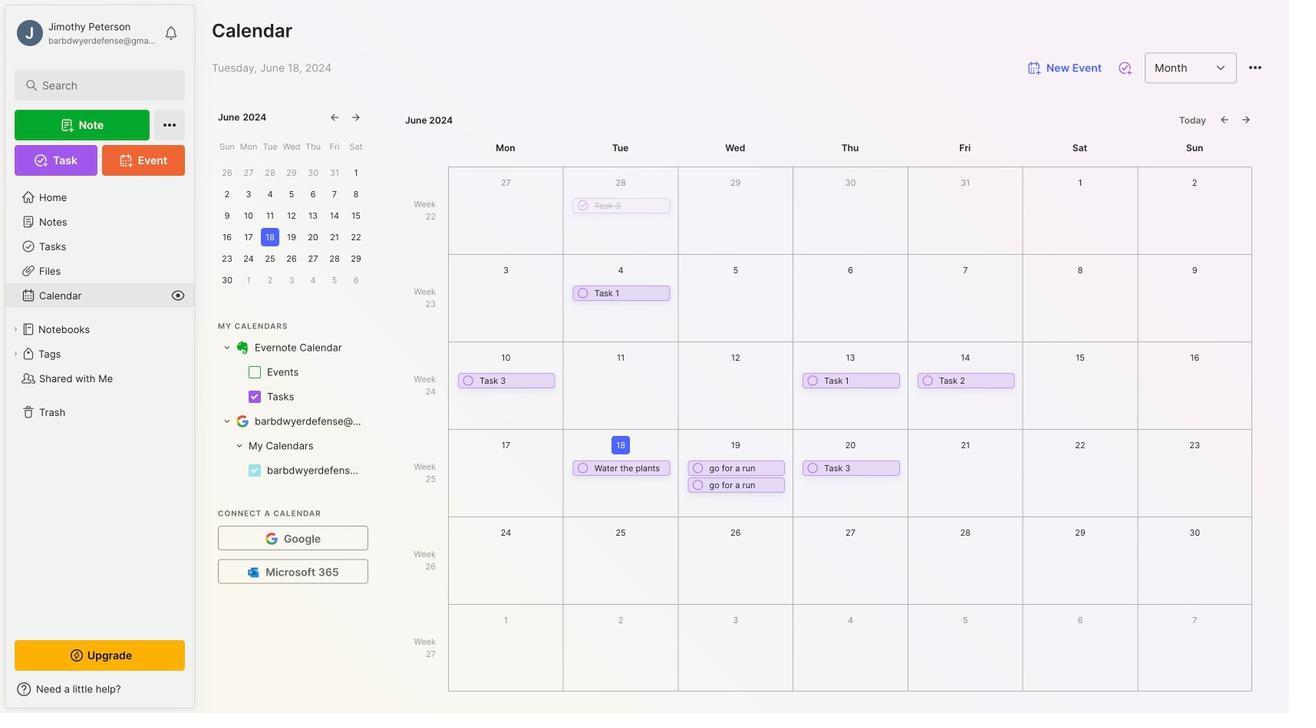 Task type: vqa. For each thing, say whether or not it's contained in the screenshot.
Numbered list image
no



Task type: describe. For each thing, give the bounding box(es) containing it.
2024 field
[[243, 111, 270, 124]]

cell up select618 checkbox
[[255, 340, 345, 355]]

WHAT'S NEW field
[[5, 677, 194, 702]]

Account field
[[15, 18, 157, 48]]

arrow image for fifth row
[[235, 441, 244, 451]]

cell for first row from the bottom of the page
[[267, 463, 365, 478]]

more actions image
[[1247, 58, 1265, 77]]

Select619 checkbox
[[249, 391, 261, 403]]

June field
[[218, 111, 243, 124]]

Select618 checkbox
[[249, 366, 261, 379]]

5 row from the top
[[218, 434, 365, 458]]

Search text field
[[42, 78, 165, 93]]

cell down select619 checkbox
[[255, 414, 365, 429]]

cell for 5th row from the bottom of the page
[[267, 365, 305, 380]]

2 grid from the top
[[218, 409, 365, 483]]

cell for 4th row from the bottom of the page
[[267, 389, 300, 405]]



Task type: locate. For each thing, give the bounding box(es) containing it.
grid
[[218, 336, 365, 409], [218, 409, 365, 483]]

main element
[[0, 0, 200, 713]]

1 grid from the top
[[218, 336, 365, 409]]

arrow image
[[223, 343, 232, 352]]

Select625 checkbox
[[249, 465, 261, 477]]

cell right select618 checkbox
[[267, 365, 305, 380]]

new task image
[[1118, 60, 1133, 76]]

arrow image for 3rd row from the bottom
[[223, 417, 232, 426]]

None search field
[[42, 76, 165, 94]]

cell up select625 checkbox
[[244, 438, 314, 454]]

cell
[[255, 340, 345, 355], [267, 365, 305, 380], [267, 389, 300, 405], [255, 414, 365, 429], [244, 438, 314, 454], [267, 463, 365, 478]]

More actions field
[[1241, 52, 1271, 84]]

arrow image
[[223, 417, 232, 426], [235, 441, 244, 451]]

3 row from the top
[[218, 385, 365, 409]]

None checkbox
[[595, 286, 665, 300], [480, 374, 550, 388], [595, 461, 665, 475], [710, 461, 780, 475], [710, 478, 780, 492], [595, 286, 665, 300], [480, 374, 550, 388], [595, 461, 665, 475], [710, 461, 780, 475], [710, 478, 780, 492]]

row
[[218, 336, 365, 360], [218, 360, 365, 385], [218, 385, 365, 409], [218, 409, 365, 434], [218, 434, 365, 458], [218, 458, 365, 483]]

1 row from the top
[[218, 336, 365, 360]]

None checkbox
[[595, 199, 665, 213], [825, 374, 895, 388], [940, 374, 1010, 388], [825, 461, 895, 475], [595, 199, 665, 213], [825, 374, 895, 388], [940, 374, 1010, 388], [825, 461, 895, 475]]

2 row from the top
[[218, 360, 365, 385]]

expand tags image
[[11, 349, 20, 359]]

expand notebooks image
[[11, 325, 20, 334]]

None field
[[1146, 53, 1238, 83]]

None text field
[[1156, 61, 1211, 74]]

click to collapse image
[[194, 685, 205, 703]]

1 vertical spatial arrow image
[[235, 441, 244, 451]]

4 row from the top
[[218, 409, 365, 434]]

1 horizontal spatial arrow image
[[235, 441, 244, 451]]

none search field inside main element
[[42, 76, 165, 94]]

cell right select625 checkbox
[[267, 463, 365, 478]]

cell right select619 checkbox
[[267, 389, 300, 405]]

cell for fifth row
[[244, 438, 314, 454]]

0 horizontal spatial arrow image
[[223, 417, 232, 426]]

0 vertical spatial arrow image
[[223, 417, 232, 426]]

6 row from the top
[[218, 458, 365, 483]]

row group
[[218, 434, 365, 483]]



